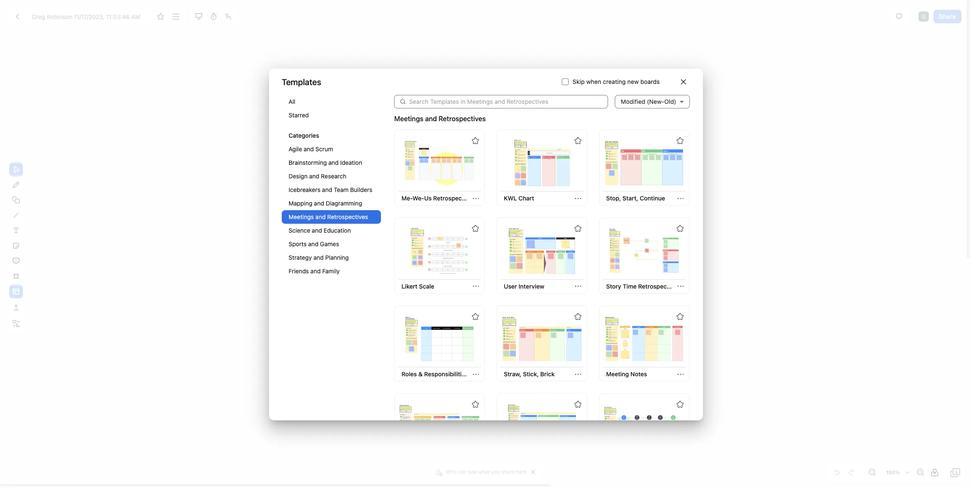 Task type: locate. For each thing, give the bounding box(es) containing it.
story
[[607, 283, 622, 290]]

we-
[[413, 195, 424, 202]]

science and education
[[289, 227, 351, 234]]

modified (new-old) button
[[615, 88, 690, 116]]

more options for stop, start, continue image
[[678, 195, 684, 202]]

1 horizontal spatial meetings and retrospectives
[[395, 115, 486, 123]]

science
[[289, 227, 310, 234]]

star this whiteboard image inside card for template roles & responsibilities element
[[472, 313, 479, 320]]

star this whiteboard image left more options image
[[156, 11, 166, 22]]

sports
[[289, 240, 307, 248]]

kwl
[[504, 195, 517, 202]]

interview
[[519, 283, 545, 290]]

1 horizontal spatial meetings
[[395, 115, 424, 123]]

star this whiteboard image inside card for template kwl chart element
[[575, 137, 582, 144]]

user
[[504, 283, 517, 290]]

retrospective left more options for me-we-us retrospective image
[[433, 195, 472, 202]]

more options for me-we-us retrospective image
[[473, 195, 479, 202]]

star this whiteboard image inside card for template sprint review element
[[575, 401, 582, 408]]

user interview
[[504, 283, 545, 290]]

star this whiteboard image inside card for template story time retrospective element
[[677, 225, 684, 232]]

time
[[623, 283, 637, 290]]

star this whiteboard image
[[575, 137, 582, 144], [677, 137, 684, 144], [472, 225, 479, 232], [575, 225, 582, 232], [472, 313, 479, 320], [575, 401, 582, 408], [677, 401, 684, 408]]

story time retrospective button
[[603, 280, 677, 293]]

0 horizontal spatial retrospective
[[433, 195, 472, 202]]

upload pdfs and images image
[[11, 303, 21, 313]]

0 vertical spatial meetings
[[395, 115, 424, 123]]

meetings and retrospectives
[[395, 115, 486, 123], [289, 213, 368, 220]]

share
[[502, 469, 515, 475]]

see
[[469, 469, 477, 475]]

mapping and diagramming
[[289, 200, 362, 207]]

retrospectives
[[439, 115, 486, 123], [327, 213, 368, 220]]

star this whiteboard image down more options for roles & responsibilities image
[[472, 401, 479, 408]]

icebreakers and team builders
[[289, 186, 373, 193]]

user interview button
[[501, 280, 548, 293]]

me-
[[402, 195, 413, 202]]

meetings and retrospectives status
[[395, 114, 486, 124]]

star this whiteboard image down meetings and retrospectives status
[[472, 137, 479, 144]]

card for template stop, start, continue element
[[599, 130, 690, 206]]

continue
[[640, 195, 666, 202]]

meetings inside categories element
[[289, 213, 314, 220]]

more options image
[[171, 11, 181, 22]]

thumbnail for me-we-us retrospective image
[[399, 139, 480, 187]]

0 vertical spatial retrospectives
[[439, 115, 486, 123]]

star this whiteboard image down more options for stop, start, continue image
[[677, 225, 684, 232]]

scrum
[[316, 145, 333, 153]]

Search Templates in Meetings and Retrospectives text field
[[409, 95, 609, 109]]

zoom in image
[[916, 468, 926, 478]]

me-we-us retrospective
[[402, 195, 472, 202]]

modified
[[621, 98, 646, 105]]

creating
[[603, 78, 626, 85]]

meeting notes
[[607, 371, 648, 378]]

design
[[289, 173, 308, 180]]

star this whiteboard image down more options for user interview icon
[[575, 313, 582, 320]]

retrospective left more options for story time retrospective image
[[639, 283, 677, 290]]

(new-
[[647, 98, 665, 105]]

card for template story time retrospective element
[[599, 218, 690, 294]]

old)
[[665, 98, 677, 105]]

thumbnail for sprint review image
[[502, 403, 583, 450]]

star this whiteboard image inside card for template user interview element
[[575, 225, 582, 232]]

pages image
[[951, 468, 961, 478]]

skip when creating new boards
[[573, 78, 660, 85]]

meeting
[[607, 371, 629, 378]]

us
[[424, 195, 432, 202]]

and
[[425, 115, 437, 123], [304, 145, 314, 153], [329, 159, 339, 166], [309, 173, 320, 180], [322, 186, 332, 193], [314, 200, 324, 207], [316, 213, 326, 220], [312, 227, 322, 234], [308, 240, 319, 248], [314, 254, 324, 261], [311, 268, 321, 275]]

1 horizontal spatial retrospectives
[[439, 115, 486, 123]]

retrospective
[[433, 195, 472, 202], [639, 283, 677, 290]]

0 horizontal spatial retrospectives
[[327, 213, 368, 220]]

straw, stick, brick
[[504, 371, 555, 378]]

responsibilities
[[424, 371, 468, 378]]

star this whiteboard image down more options for story time retrospective image
[[677, 313, 684, 320]]

design and research
[[289, 173, 347, 180]]

1 horizontal spatial retrospective
[[639, 283, 677, 290]]

meetings
[[395, 115, 424, 123], [289, 213, 314, 220]]

kwl chart button
[[501, 192, 538, 205]]

friends
[[289, 268, 309, 275]]

diagramming
[[326, 200, 362, 207]]

skip
[[573, 78, 585, 85]]

scale
[[419, 283, 435, 290]]

more options for likert scale image
[[473, 283, 479, 290]]

1 vertical spatial retrospectives
[[327, 213, 368, 220]]

star this whiteboard image for user interview
[[575, 225, 582, 232]]

share
[[939, 13, 957, 20]]

star this whiteboard image for meeting notes
[[677, 313, 684, 320]]

star this whiteboard image inside card for template likert scale element
[[472, 225, 479, 232]]

card for template meeting notes element
[[599, 306, 690, 382]]

more options for user interview image
[[575, 283, 582, 290]]

modified (new-old)
[[621, 98, 677, 105]]

chart
[[519, 195, 534, 202]]

card for template me-we-us retrospective element
[[395, 130, 485, 206]]

stick,
[[523, 371, 539, 378]]

likert
[[402, 283, 418, 290]]

straw,
[[504, 371, 522, 378]]

roles & responsibilities
[[402, 371, 468, 378]]

Document name text field
[[26, 10, 153, 23]]

1 vertical spatial meetings and retrospectives
[[289, 213, 368, 220]]

notes
[[631, 371, 648, 378]]

categories element
[[282, 95, 381, 287]]

more options for kwl chart image
[[575, 195, 582, 202]]

0 horizontal spatial meetings and retrospectives
[[289, 213, 368, 220]]

team
[[334, 186, 349, 193]]

brainstorming
[[289, 159, 327, 166]]

1 vertical spatial meetings
[[289, 213, 314, 220]]

share button
[[934, 10, 962, 23]]

card for template kwl chart element
[[497, 130, 587, 206]]

star this whiteboard image
[[156, 11, 166, 22], [472, 137, 479, 144], [677, 225, 684, 232], [575, 313, 582, 320], [677, 313, 684, 320], [472, 401, 479, 408]]

meeting notes button
[[603, 368, 651, 381]]

retrospectives inside categories element
[[327, 213, 368, 220]]

can
[[459, 469, 467, 475]]

new
[[628, 78, 639, 85]]

0 horizontal spatial meetings
[[289, 213, 314, 220]]

star this whiteboard image inside card for template me-we-us retrospective element
[[472, 137, 479, 144]]

star this whiteboard image for me-we-us retrospective
[[472, 137, 479, 144]]



Task type: vqa. For each thing, say whether or not it's contained in the screenshot.
RESEARCH at the left
yes



Task type: describe. For each thing, give the bounding box(es) containing it.
and inside status
[[425, 115, 437, 123]]

more options for straw, stick, brick image
[[575, 371, 582, 378]]

education
[[324, 227, 351, 234]]

star this whiteboard image inside card for template change request element
[[472, 401, 479, 408]]

card for template sprint review element
[[497, 394, 587, 470]]

thumbnail for meeting notes image
[[604, 315, 685, 363]]

star this whiteboard image for likert scale
[[472, 225, 479, 232]]

strategy
[[289, 254, 312, 261]]

categories
[[289, 132, 319, 139]]

star this whiteboard image for roles & responsibilities
[[472, 313, 479, 320]]

thumbnail for change request image
[[399, 403, 480, 450]]

card for template change request element
[[395, 394, 485, 470]]

comment panel image
[[895, 11, 905, 22]]

story time retrospective
[[607, 283, 677, 290]]

agile
[[289, 145, 302, 153]]

all
[[289, 98, 296, 105]]

0 vertical spatial meetings and retrospectives
[[395, 115, 486, 123]]

%
[[896, 470, 901, 475]]

start,
[[623, 195, 639, 202]]

builders
[[350, 186, 373, 193]]

thumbnail for roles & responsibilities image
[[399, 315, 480, 363]]

dashboard image
[[12, 11, 22, 22]]

thumbnail for gap analysis image
[[604, 403, 685, 450]]

retrospectives inside status
[[439, 115, 486, 123]]

research
[[321, 173, 347, 180]]

card for template likert scale element
[[395, 218, 485, 294]]

meetings inside status
[[395, 115, 424, 123]]

more options for roles & responsibilities image
[[473, 371, 479, 378]]

who can see what you share here button
[[434, 466, 529, 479]]

more tools image
[[11, 319, 21, 329]]

roles & responsibilities button
[[398, 368, 471, 381]]

thumbnail for story time retrospective image
[[604, 227, 685, 275]]

roles
[[402, 371, 417, 378]]

me-we-us retrospective button
[[398, 192, 472, 205]]

what
[[478, 469, 490, 475]]

more options for story time retrospective image
[[678, 283, 684, 290]]

more options for meeting notes image
[[678, 371, 684, 378]]

strategy and planning
[[289, 254, 349, 261]]

who
[[446, 469, 457, 475]]

when
[[587, 78, 602, 85]]

stop, start, continue
[[607, 195, 666, 202]]

icebreakers
[[289, 186, 321, 193]]

templates
[[282, 77, 321, 87]]

friends and family
[[289, 268, 340, 275]]

sports and games
[[289, 240, 339, 248]]

card for template gap analysis element
[[599, 394, 690, 470]]

likert scale button
[[398, 280, 438, 293]]

card for template roles & responsibilities element
[[395, 306, 485, 382]]

star this whiteboard image for straw, stick, brick
[[575, 313, 582, 320]]

thumbnail for user interview image
[[502, 227, 583, 275]]

timer image
[[209, 11, 219, 22]]

ideation
[[340, 159, 362, 166]]

brainstorming and ideation
[[289, 159, 362, 166]]

&
[[419, 371, 423, 378]]

zoom out image
[[868, 468, 878, 478]]

stop, start, continue button
[[603, 192, 669, 205]]

mapping
[[289, 200, 313, 207]]

star this whiteboard image for story time retrospective
[[677, 225, 684, 232]]

kwl chart
[[504, 195, 534, 202]]

thumbnail for kwl chart image
[[502, 139, 583, 187]]

stop,
[[607, 195, 621, 202]]

0 vertical spatial retrospective
[[433, 195, 472, 202]]

agile and scrum
[[289, 145, 333, 153]]

star this whiteboard image for stop, start, continue
[[677, 137, 684, 144]]

planning
[[325, 254, 349, 261]]

thumbnail for likert scale image
[[399, 227, 480, 275]]

boards
[[641, 78, 660, 85]]

likert scale
[[402, 283, 435, 290]]

1 vertical spatial retrospective
[[639, 283, 677, 290]]

laser image
[[223, 11, 234, 22]]

present image
[[194, 11, 204, 22]]

thumbnail for stop, start, continue image
[[604, 139, 685, 187]]

templates image
[[11, 287, 21, 297]]

games
[[320, 240, 339, 248]]

card for template straw, stick, brick element
[[497, 306, 587, 382]]

card for template user interview element
[[497, 218, 587, 294]]

100
[[887, 470, 896, 475]]

brick
[[541, 371, 555, 378]]

meetings and retrospectives inside categories element
[[289, 213, 368, 220]]

thumbnail for straw, stick, brick image
[[502, 315, 583, 363]]

100 %
[[887, 470, 901, 475]]

straw, stick, brick button
[[501, 368, 558, 381]]

star this whiteboard image inside card for template gap analysis element
[[677, 401, 684, 408]]

who can see what you share here
[[446, 469, 527, 475]]

family
[[322, 268, 340, 275]]

meetings and retrospectives element
[[394, 129, 691, 489]]

here
[[516, 469, 527, 475]]

you
[[492, 469, 500, 475]]

starred
[[289, 112, 309, 119]]

star this whiteboard image for kwl chart
[[575, 137, 582, 144]]



